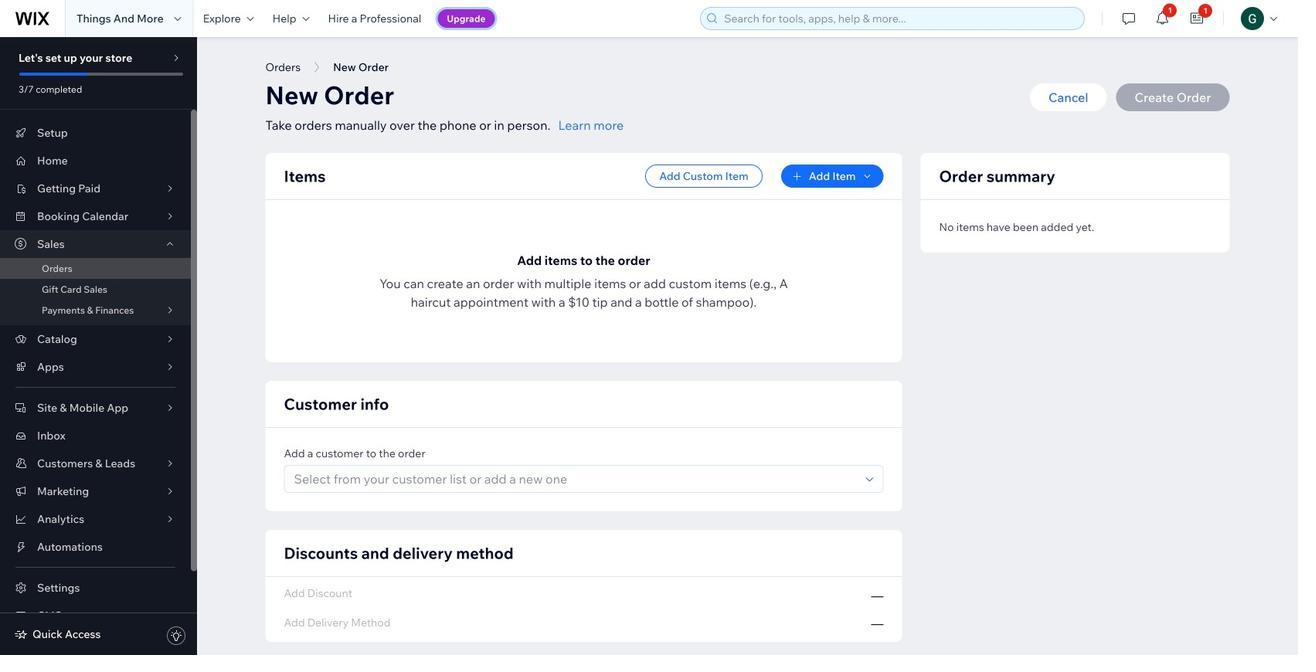 Task type: describe. For each thing, give the bounding box(es) containing it.
Select from your customer list or add a new one field
[[290, 466, 862, 492]]

sidebar element
[[0, 37, 197, 656]]



Task type: vqa. For each thing, say whether or not it's contained in the screenshot.
Sites
no



Task type: locate. For each thing, give the bounding box(es) containing it.
Search for tools, apps, help & more... field
[[720, 8, 1080, 29]]



